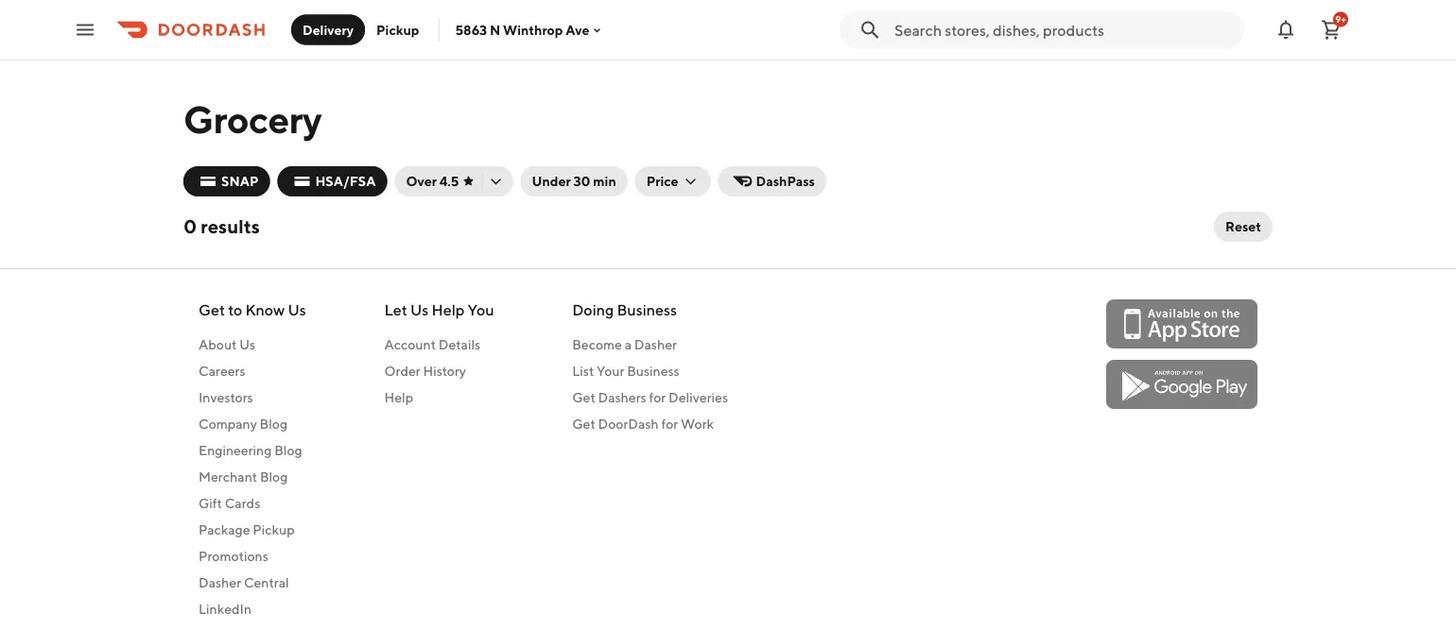 Task type: locate. For each thing, give the bounding box(es) containing it.
0 vertical spatial get
[[199, 301, 225, 319]]

2 horizontal spatial us
[[410, 301, 429, 319]]

over 4.5
[[406, 174, 459, 189]]

hsa/fsa button
[[278, 166, 387, 197]]

for
[[649, 390, 666, 406], [662, 416, 678, 432]]

get down list
[[572, 390, 596, 406]]

5863 n winthrop ave button
[[455, 22, 605, 38]]

get left to
[[199, 301, 225, 319]]

4.5
[[440, 174, 459, 189]]

0 vertical spatial blog
[[260, 416, 288, 432]]

0 horizontal spatial help
[[384, 390, 413, 406]]

pickup right delivery
[[377, 22, 419, 37]]

about us link
[[199, 336, 306, 354]]

under 30 min button
[[521, 166, 628, 197]]

2 vertical spatial blog
[[260, 469, 288, 485]]

pickup
[[377, 22, 419, 37], [253, 522, 295, 538]]

us
[[288, 301, 306, 319], [410, 301, 429, 319], [239, 337, 255, 353]]

investors link
[[199, 389, 306, 407]]

1 vertical spatial blog
[[274, 443, 302, 459]]

1 horizontal spatial help
[[432, 301, 465, 319]]

merchant blog link
[[199, 468, 306, 487]]

company blog link
[[199, 415, 306, 434]]

help left you
[[432, 301, 465, 319]]

min
[[593, 174, 616, 189]]

n
[[490, 22, 501, 38]]

merchant
[[199, 469, 257, 485]]

0 horizontal spatial dasher
[[199, 575, 241, 591]]

0 horizontal spatial us
[[239, 337, 255, 353]]

price button
[[635, 166, 711, 197]]

linkedin link
[[199, 600, 306, 619]]

for down list your business 'link'
[[649, 390, 666, 406]]

get dashers for deliveries
[[572, 390, 728, 406]]

5863 n winthrop ave
[[455, 22, 590, 38]]

reset button
[[1215, 212, 1273, 242]]

0 vertical spatial for
[[649, 390, 666, 406]]

become
[[572, 337, 622, 353]]

a
[[625, 337, 632, 353]]

snap
[[221, 174, 259, 189]]

us up the careers link on the left of page
[[239, 337, 255, 353]]

get doordash for work
[[572, 416, 714, 432]]

business down become a dasher link at the bottom left of page
[[627, 363, 680, 379]]

us inside "link"
[[239, 337, 255, 353]]

under
[[532, 174, 571, 189]]

business up become a dasher link at the bottom left of page
[[617, 301, 677, 319]]

doing business
[[572, 301, 677, 319]]

1 horizontal spatial dasher
[[635, 337, 677, 353]]

business
[[617, 301, 677, 319], [627, 363, 680, 379]]

us right let
[[410, 301, 429, 319]]

2 vertical spatial get
[[572, 416, 596, 432]]

for left work
[[662, 416, 678, 432]]

delivery button
[[291, 15, 365, 45]]

get for get to know us
[[199, 301, 225, 319]]

get left doordash
[[572, 416, 596, 432]]

blog for engineering blog
[[274, 443, 302, 459]]

us for let us help you
[[410, 301, 429, 319]]

1 vertical spatial pickup
[[253, 522, 295, 538]]

central
[[244, 575, 289, 591]]

merchant blog
[[199, 469, 288, 485]]

dasher up list your business 'link'
[[635, 337, 677, 353]]

0 vertical spatial business
[[617, 301, 677, 319]]

pickup button
[[365, 15, 431, 45]]

blog down investors link
[[260, 416, 288, 432]]

dasher central
[[199, 575, 289, 591]]

pickup down gift cards link on the bottom left
[[253, 522, 295, 538]]

blog down engineering blog link
[[260, 469, 288, 485]]

0 horizontal spatial pickup
[[253, 522, 295, 538]]

help down order
[[384, 390, 413, 406]]

dashers
[[598, 390, 647, 406]]

1 vertical spatial get
[[572, 390, 596, 406]]

get
[[199, 301, 225, 319], [572, 390, 596, 406], [572, 416, 596, 432]]

help
[[432, 301, 465, 319], [384, 390, 413, 406]]

1 vertical spatial dasher
[[199, 575, 241, 591]]

company
[[199, 416, 257, 432]]

1 vertical spatial business
[[627, 363, 680, 379]]

1 horizontal spatial pickup
[[377, 22, 419, 37]]

to
[[228, 301, 242, 319]]

dasher up linkedin
[[199, 575, 241, 591]]

1 vertical spatial for
[[662, 416, 678, 432]]

get dashers for deliveries link
[[572, 389, 728, 407]]

about us
[[199, 337, 255, 353]]

engineering blog
[[199, 443, 302, 459]]

open menu image
[[74, 18, 96, 41]]

0 vertical spatial help
[[432, 301, 465, 319]]

doing
[[572, 301, 614, 319]]

gift cards
[[199, 496, 260, 512]]

us right the know
[[288, 301, 306, 319]]

become a dasher
[[572, 337, 677, 353]]

order
[[384, 363, 421, 379]]

list
[[572, 363, 594, 379]]

pickup inside button
[[377, 22, 419, 37]]

snap button
[[183, 166, 270, 197]]

blog
[[260, 416, 288, 432], [274, 443, 302, 459], [260, 469, 288, 485]]

package pickup
[[199, 522, 295, 538]]

1 vertical spatial help
[[384, 390, 413, 406]]

get for get dashers for deliveries
[[572, 390, 596, 406]]

blog down company blog link
[[274, 443, 302, 459]]

dasher
[[635, 337, 677, 353], [199, 575, 241, 591]]

list your business link
[[572, 362, 728, 381]]

0 vertical spatial pickup
[[377, 22, 419, 37]]

0 vertical spatial dasher
[[635, 337, 677, 353]]



Task type: describe. For each thing, give the bounding box(es) containing it.
become a dasher link
[[572, 336, 728, 354]]

linkedin
[[199, 602, 252, 617]]

delivery
[[303, 22, 354, 37]]

deliveries
[[669, 390, 728, 406]]

reset
[[1226, 219, 1262, 235]]

ave
[[566, 22, 590, 38]]

Store search: begin typing to search for stores available on DoorDash text field
[[895, 19, 1233, 40]]

engineering
[[199, 443, 272, 459]]

careers
[[199, 363, 246, 379]]

investors
[[199, 390, 253, 406]]

order history
[[384, 363, 466, 379]]

account
[[384, 337, 436, 353]]

1 horizontal spatial us
[[288, 301, 306, 319]]

doordash
[[598, 416, 659, 432]]

package pickup link
[[199, 521, 306, 540]]

for for doordash
[[662, 416, 678, 432]]

account details
[[384, 337, 481, 353]]

dasher central link
[[199, 574, 306, 593]]

0
[[183, 216, 197, 238]]

blog for company blog
[[260, 416, 288, 432]]

package
[[199, 522, 250, 538]]

9+ button
[[1313, 11, 1351, 49]]

let
[[384, 301, 407, 319]]

blog for merchant blog
[[260, 469, 288, 485]]

work
[[681, 416, 714, 432]]

dashpass button
[[718, 166, 827, 197]]

business inside 'link'
[[627, 363, 680, 379]]

get doordash for work link
[[572, 415, 728, 434]]

list your business
[[572, 363, 680, 379]]

price
[[647, 174, 679, 189]]

engineering blog link
[[199, 442, 306, 460]]

notification bell image
[[1275, 18, 1298, 41]]

dashpass
[[756, 174, 815, 189]]

30
[[574, 174, 591, 189]]

5863
[[455, 22, 487, 38]]

over 4.5 button
[[395, 166, 513, 197]]

results
[[201, 216, 260, 238]]

company blog
[[199, 416, 288, 432]]

history
[[423, 363, 466, 379]]

account details link
[[384, 336, 494, 354]]

you
[[468, 301, 494, 319]]

under 30 min
[[532, 174, 616, 189]]

help link
[[384, 389, 494, 407]]

hsa/fsa
[[315, 174, 376, 189]]

promotions
[[199, 549, 268, 564]]

get to know us
[[199, 301, 306, 319]]

promotions link
[[199, 547, 306, 566]]

your
[[597, 363, 625, 379]]

1 items, open order cart image
[[1320, 18, 1343, 41]]

gift
[[199, 496, 222, 512]]

0 results
[[183, 216, 260, 238]]

for for dashers
[[649, 390, 666, 406]]

over
[[406, 174, 437, 189]]

order history link
[[384, 362, 494, 381]]

about
[[199, 337, 237, 353]]

9+
[[1336, 14, 1347, 25]]

cards
[[225, 496, 260, 512]]

know
[[245, 301, 285, 319]]

get for get doordash for work
[[572, 416, 596, 432]]

winthrop
[[503, 22, 563, 38]]

details
[[439, 337, 481, 353]]

careers link
[[199, 362, 306, 381]]

us for about us
[[239, 337, 255, 353]]

gift cards link
[[199, 494, 306, 513]]

let us help you
[[384, 301, 494, 319]]

grocery
[[183, 96, 322, 141]]



Task type: vqa. For each thing, say whether or not it's contained in the screenshot.
first Click to add this store to your saved list image from right
no



